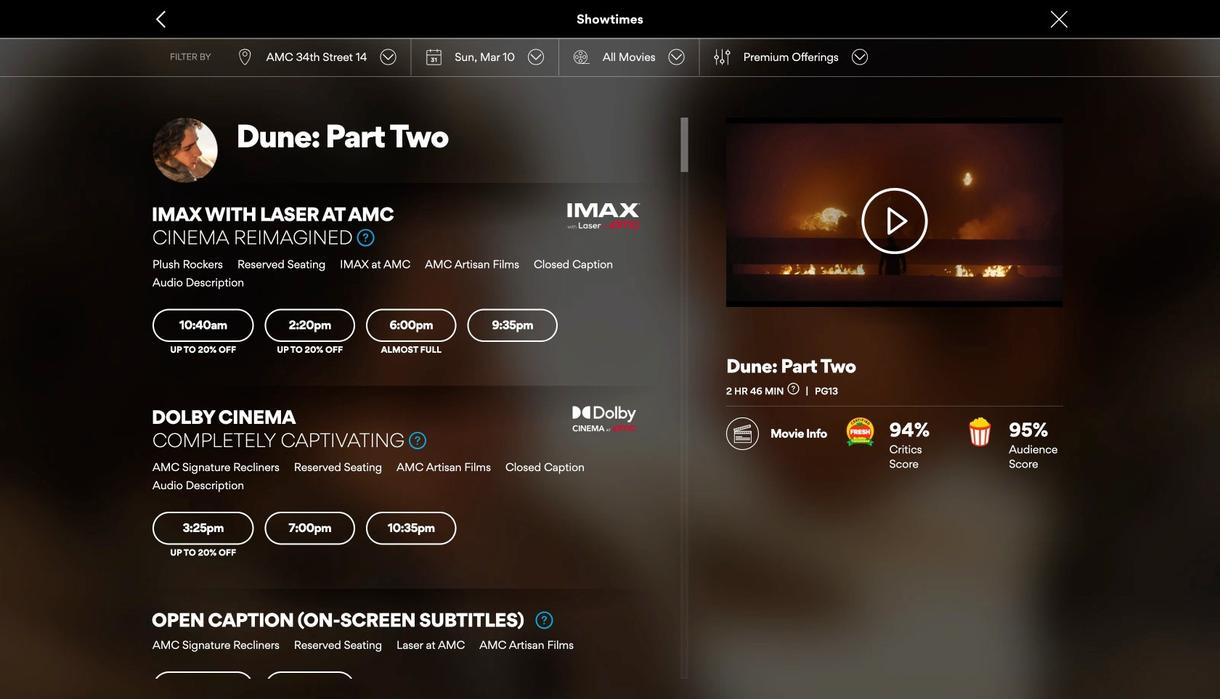 Task type: locate. For each thing, give the bounding box(es) containing it.
play trailer for dune: part two image
[[727, 118, 1064, 307], [841, 188, 949, 254]]

more information about image
[[788, 383, 800, 395]]

more information about open caption (on-screen subtitles) image
[[536, 612, 553, 630]]

rotten tomatoes image
[[966, 418, 995, 447]]

more information about imax with laser at amc image
[[357, 229, 375, 247]]

rotten tomatoes certified fresh image
[[846, 418, 875, 447]]



Task type: vqa. For each thing, say whether or not it's contained in the screenshot.
Rotten Tomatoes image
yes



Task type: describe. For each thing, give the bounding box(es) containing it.
more information about dolby cinema image
[[409, 432, 426, 450]]



